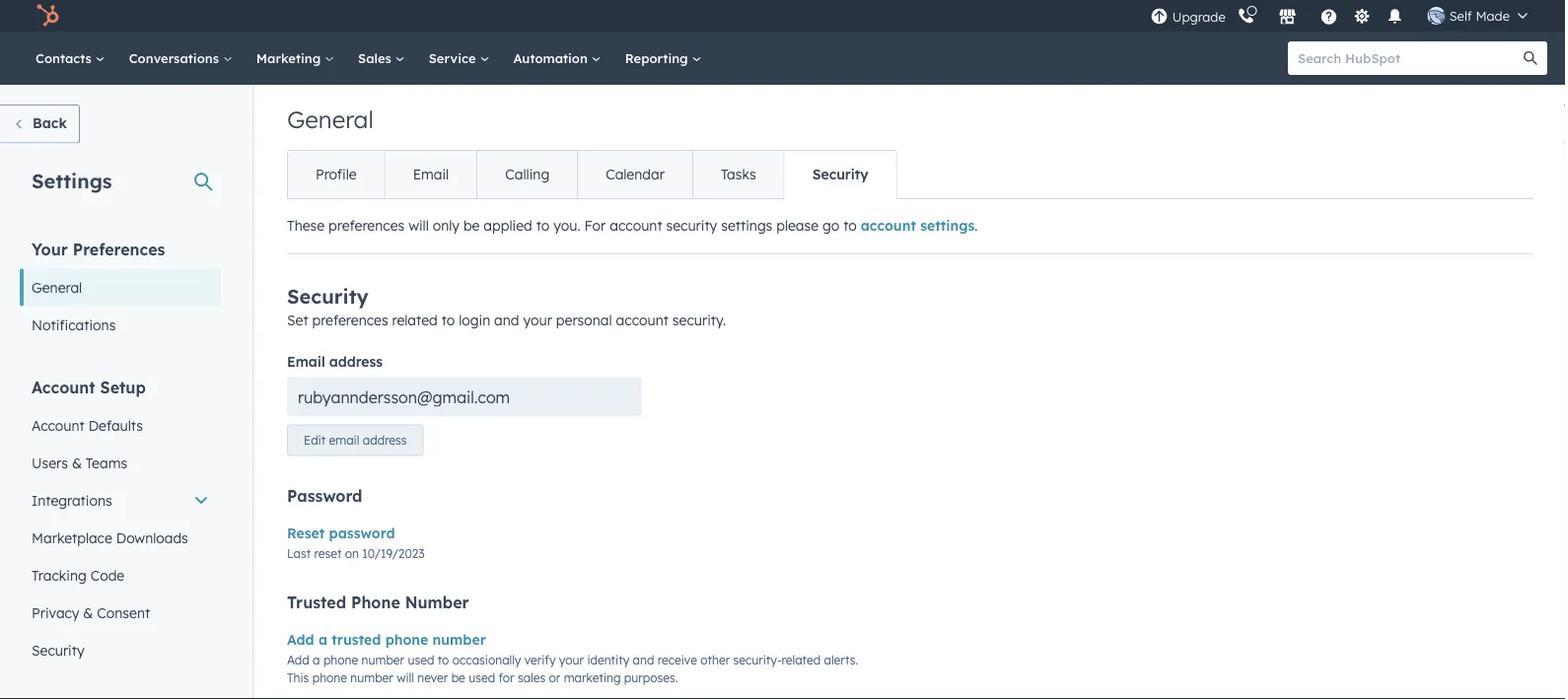 Task type: vqa. For each thing, say whether or not it's contained in the screenshot.
This
yes



Task type: describe. For each thing, give the bounding box(es) containing it.
to inside add a trusted phone number add a phone number used to occasionally verify your identity and receive other security-related alerts. this phone number will never be used for sales or marketing purposes.
[[438, 653, 449, 668]]

account for account defaults
[[32, 417, 85, 434]]

0 vertical spatial phone
[[385, 631, 428, 648]]

email for email address
[[287, 353, 325, 370]]

hubspot image
[[36, 4, 59, 28]]

account defaults link
[[20, 407, 221, 445]]

Search HubSpot search field
[[1289, 41, 1530, 75]]

identity
[[588, 653, 630, 668]]

integrations
[[32, 492, 112, 509]]

and inside "security set preferences related to login and your personal account security."
[[494, 312, 520, 329]]

tracking code link
[[20, 557, 221, 595]]

your inside "security set preferences related to login and your personal account security."
[[523, 312, 552, 329]]

1 vertical spatial a
[[313, 653, 320, 668]]

trusted phone number
[[287, 592, 469, 612]]

teams
[[86, 454, 127, 472]]

calendar
[[606, 166, 665, 183]]

marketing
[[564, 671, 621, 686]]

or
[[549, 671, 561, 686]]

applied
[[484, 217, 533, 234]]

tasks link
[[693, 151, 784, 198]]

edit
[[304, 433, 326, 448]]

your preferences element
[[20, 238, 221, 344]]

these preferences will only be applied to you. for account security settings please go to account settings .
[[287, 217, 978, 234]]

settings
[[32, 168, 112, 193]]

calling link
[[477, 151, 577, 198]]

1 horizontal spatial used
[[469, 671, 495, 686]]

only
[[433, 217, 460, 234]]

marketplaces image
[[1280, 9, 1297, 27]]

consent
[[97, 604, 150, 622]]

calling
[[505, 166, 550, 183]]

0 horizontal spatial security link
[[20, 632, 221, 670]]

marketplace downloads link
[[20, 520, 221, 557]]

marketing
[[256, 50, 325, 66]]

settings image
[[1354, 8, 1372, 26]]

2 add from the top
[[287, 653, 310, 668]]

password
[[287, 486, 363, 506]]

trusted
[[287, 592, 346, 612]]

security-
[[734, 653, 782, 668]]

related inside add a trusted phone number add a phone number used to occasionally verify your identity and receive other security-related alerts. this phone number will never be used for sales or marketing purposes.
[[782, 653, 821, 668]]

purposes.
[[624, 671, 678, 686]]

verify
[[525, 653, 556, 668]]

calling icon image
[[1238, 8, 1256, 25]]

your preferences
[[32, 239, 165, 259]]

and inside add a trusted phone number add a phone number used to occasionally verify your identity and receive other security-related alerts. this phone number will never be used for sales or marketing purposes.
[[633, 653, 655, 668]]

reset password button
[[287, 521, 395, 545]]

conversations link
[[117, 32, 245, 85]]

self made
[[1450, 7, 1511, 24]]

sales
[[518, 671, 546, 686]]

password
[[329, 524, 395, 542]]

back link
[[0, 105, 80, 144]]

your inside add a trusted phone number add a phone number used to occasionally verify your identity and receive other security-related alerts. this phone number will never be used for sales or marketing purposes.
[[559, 653, 584, 668]]

calendar link
[[577, 151, 693, 198]]

0 vertical spatial be
[[464, 217, 480, 234]]

account setup element
[[20, 376, 221, 670]]

tasks
[[721, 166, 756, 183]]

to inside "security set preferences related to login and your personal account security."
[[442, 312, 455, 329]]

security
[[667, 217, 718, 234]]

privacy & consent
[[32, 604, 150, 622]]

marketplace downloads
[[32, 529, 188, 547]]

self
[[1450, 7, 1473, 24]]

you.
[[554, 217, 581, 234]]

help button
[[1313, 0, 1347, 32]]

security inside account setup element
[[32, 642, 84, 659]]

& for privacy
[[83, 604, 93, 622]]

contacts link
[[24, 32, 117, 85]]

marketing link
[[245, 32, 346, 85]]

phone
[[351, 592, 400, 612]]

sales
[[358, 50, 395, 66]]

1 vertical spatial phone
[[324, 653, 358, 668]]

your
[[32, 239, 68, 259]]

last
[[287, 546, 311, 561]]

set
[[287, 312, 308, 329]]

2 vertical spatial phone
[[312, 671, 347, 686]]

go
[[823, 217, 840, 234]]

edit email address
[[304, 433, 407, 448]]

search image
[[1525, 51, 1538, 65]]

sales link
[[346, 32, 417, 85]]

conversations
[[129, 50, 223, 66]]

0 vertical spatial used
[[408, 653, 435, 668]]

general inside general link
[[32, 279, 82, 296]]

edit email address button
[[287, 425, 424, 456]]

account for security
[[616, 312, 669, 329]]

users & teams
[[32, 454, 127, 472]]

.
[[975, 217, 978, 234]]

marketplace
[[32, 529, 112, 547]]

account setup
[[32, 377, 146, 397]]

privacy
[[32, 604, 79, 622]]

reporting
[[625, 50, 692, 66]]

tracking
[[32, 567, 87, 584]]

security inside "security set preferences related to login and your personal account security."
[[287, 284, 369, 309]]

to right go
[[844, 217, 857, 234]]

setup
[[100, 377, 146, 397]]

search button
[[1515, 41, 1548, 75]]

0 vertical spatial number
[[433, 631, 486, 648]]

reset
[[287, 524, 325, 542]]

navigation containing profile
[[287, 150, 898, 199]]

hubspot link
[[24, 4, 74, 28]]

1 add from the top
[[287, 631, 314, 648]]

self made button
[[1417, 0, 1540, 32]]

these
[[287, 217, 325, 234]]

personal
[[556, 312, 612, 329]]

marketplaces button
[[1268, 0, 1309, 32]]

0 vertical spatial preferences
[[329, 217, 405, 234]]

Email address text field
[[287, 377, 642, 417]]

0 vertical spatial security link
[[784, 151, 897, 198]]

for
[[499, 671, 515, 686]]

2 horizontal spatial security
[[813, 166, 869, 183]]

privacy & consent link
[[20, 595, 221, 632]]

occasionally
[[453, 653, 521, 668]]

security set preferences related to login and your personal account security.
[[287, 284, 727, 329]]



Task type: locate. For each thing, give the bounding box(es) containing it.
1 horizontal spatial email
[[413, 166, 449, 183]]

number
[[433, 631, 486, 648], [362, 653, 405, 668], [351, 671, 394, 686]]

used up never
[[408, 653, 435, 668]]

related left alerts.
[[782, 653, 821, 668]]

0 vertical spatial related
[[392, 312, 438, 329]]

account for account setup
[[32, 377, 95, 397]]

1 vertical spatial your
[[559, 653, 584, 668]]

settings link
[[1351, 5, 1375, 26]]

1 vertical spatial security link
[[20, 632, 221, 670]]

2 account from the top
[[32, 417, 85, 434]]

will left never
[[397, 671, 414, 686]]

0 horizontal spatial security
[[32, 642, 84, 659]]

tracking code
[[32, 567, 125, 584]]

used down "occasionally" at the bottom of page
[[469, 671, 495, 686]]

&
[[72, 454, 82, 472], [83, 604, 93, 622]]

please
[[777, 217, 819, 234]]

navigation
[[287, 150, 898, 199]]

security up go
[[813, 166, 869, 183]]

email for email
[[413, 166, 449, 183]]

0 vertical spatial account
[[32, 377, 95, 397]]

1 vertical spatial security
[[287, 284, 369, 309]]

address up edit email address
[[329, 353, 383, 370]]

users & teams link
[[20, 445, 221, 482]]

a left trusted
[[319, 631, 328, 648]]

10/19/2023
[[362, 546, 425, 561]]

1 account from the top
[[32, 377, 95, 397]]

back
[[33, 114, 67, 132]]

0 vertical spatial email
[[413, 166, 449, 183]]

email up only
[[413, 166, 449, 183]]

phone
[[385, 631, 428, 648], [324, 653, 358, 668], [312, 671, 347, 686]]

integrations button
[[20, 482, 221, 520]]

preferences down profile link
[[329, 217, 405, 234]]

related
[[392, 312, 438, 329], [782, 653, 821, 668]]

email down set
[[287, 353, 325, 370]]

to left the login
[[442, 312, 455, 329]]

and up purposes.
[[633, 653, 655, 668]]

1 horizontal spatial settings
[[921, 217, 975, 234]]

1 vertical spatial &
[[83, 604, 93, 622]]

be right never
[[452, 671, 466, 686]]

reporting link
[[613, 32, 714, 85]]

security
[[813, 166, 869, 183], [287, 284, 369, 309], [32, 642, 84, 659]]

automation
[[514, 50, 592, 66]]

account left security.
[[616, 312, 669, 329]]

phone right this on the left of the page
[[312, 671, 347, 686]]

receive
[[658, 653, 698, 668]]

notifications link
[[20, 306, 221, 344]]

trusted
[[332, 631, 381, 648]]

0 vertical spatial and
[[494, 312, 520, 329]]

1 vertical spatial will
[[397, 671, 414, 686]]

security.
[[673, 312, 727, 329]]

1 vertical spatial add
[[287, 653, 310, 668]]

0 horizontal spatial and
[[494, 312, 520, 329]]

upgrade image
[[1151, 8, 1169, 26]]

2 settings from the left
[[921, 217, 975, 234]]

and
[[494, 312, 520, 329], [633, 653, 655, 668]]

never
[[418, 671, 448, 686]]

0 vertical spatial add
[[287, 631, 314, 648]]

& right "users"
[[72, 454, 82, 472]]

notifications image
[[1387, 9, 1405, 27]]

1 horizontal spatial security link
[[784, 151, 897, 198]]

account up account defaults
[[32, 377, 95, 397]]

your
[[523, 312, 552, 329], [559, 653, 584, 668]]

0 vertical spatial address
[[329, 353, 383, 370]]

made
[[1477, 7, 1511, 24]]

defaults
[[88, 417, 143, 434]]

1 horizontal spatial your
[[559, 653, 584, 668]]

related inside "security set preferences related to login and your personal account security."
[[392, 312, 438, 329]]

profile
[[316, 166, 357, 183]]

security link
[[784, 151, 897, 198], [20, 632, 221, 670]]

general up profile
[[287, 105, 374, 134]]

email
[[413, 166, 449, 183], [287, 353, 325, 370]]

be
[[464, 217, 480, 234], [452, 671, 466, 686]]

0 horizontal spatial settings
[[722, 217, 773, 234]]

1 horizontal spatial and
[[633, 653, 655, 668]]

account
[[32, 377, 95, 397], [32, 417, 85, 434]]

1 vertical spatial email
[[287, 353, 325, 370]]

1 vertical spatial related
[[782, 653, 821, 668]]

will left only
[[409, 217, 429, 234]]

account up "users"
[[32, 417, 85, 434]]

notifications button
[[1379, 0, 1413, 32]]

alerts.
[[824, 653, 859, 668]]

security link down consent
[[20, 632, 221, 670]]

users
[[32, 454, 68, 472]]

security up set
[[287, 284, 369, 309]]

2 vertical spatial number
[[351, 671, 394, 686]]

0 horizontal spatial general
[[32, 279, 82, 296]]

1 vertical spatial address
[[363, 433, 407, 448]]

0 vertical spatial &
[[72, 454, 82, 472]]

preferences inside "security set preferences related to login and your personal account security."
[[312, 312, 388, 329]]

account inside "security set preferences related to login and your personal account security."
[[616, 312, 669, 329]]

related left the login
[[392, 312, 438, 329]]

preferences up email address
[[312, 312, 388, 329]]

profile link
[[288, 151, 384, 198]]

1 vertical spatial used
[[469, 671, 495, 686]]

1 vertical spatial general
[[32, 279, 82, 296]]

calling icon button
[[1230, 3, 1264, 29]]

add a trusted phone number button
[[287, 628, 486, 652]]

0 vertical spatial will
[[409, 217, 429, 234]]

2 vertical spatial security
[[32, 642, 84, 659]]

menu
[[1149, 0, 1542, 32]]

to
[[536, 217, 550, 234], [844, 217, 857, 234], [442, 312, 455, 329], [438, 653, 449, 668]]

general link
[[20, 269, 221, 306]]

preferences
[[329, 217, 405, 234], [312, 312, 388, 329]]

address right the email
[[363, 433, 407, 448]]

add
[[287, 631, 314, 648], [287, 653, 310, 668]]

to left you.
[[536, 217, 550, 234]]

0 horizontal spatial used
[[408, 653, 435, 668]]

1 horizontal spatial general
[[287, 105, 374, 134]]

1 vertical spatial be
[[452, 671, 466, 686]]

security down the privacy
[[32, 642, 84, 659]]

to up never
[[438, 653, 449, 668]]

be right only
[[464, 217, 480, 234]]

address inside button
[[363, 433, 407, 448]]

service link
[[417, 32, 502, 85]]

notifications
[[32, 316, 116, 334]]

general down your
[[32, 279, 82, 296]]

used
[[408, 653, 435, 668], [469, 671, 495, 686]]

account right for
[[610, 217, 663, 234]]

your left personal
[[523, 312, 552, 329]]

1 vertical spatial preferences
[[312, 312, 388, 329]]

1 horizontal spatial related
[[782, 653, 821, 668]]

0 vertical spatial security
[[813, 166, 869, 183]]

upgrade
[[1173, 9, 1226, 25]]

1 settings from the left
[[722, 217, 773, 234]]

account defaults
[[32, 417, 143, 434]]

other
[[701, 653, 730, 668]]

0 horizontal spatial your
[[523, 312, 552, 329]]

for
[[585, 217, 606, 234]]

account right go
[[861, 217, 917, 234]]

account
[[610, 217, 663, 234], [861, 217, 917, 234], [616, 312, 669, 329]]

account settings link
[[861, 217, 975, 234]]

& right the privacy
[[83, 604, 93, 622]]

will inside add a trusted phone number add a phone number used to occasionally verify your identity and receive other security-related alerts. this phone number will never be used for sales or marketing purposes.
[[397, 671, 414, 686]]

1 vertical spatial number
[[362, 653, 405, 668]]

ruby anderson image
[[1429, 7, 1446, 25]]

menu containing self made
[[1149, 0, 1542, 32]]

reset
[[314, 546, 342, 561]]

0 vertical spatial a
[[319, 631, 328, 648]]

1 vertical spatial and
[[633, 653, 655, 668]]

0 vertical spatial your
[[523, 312, 552, 329]]

phone down trusted
[[324, 653, 358, 668]]

help image
[[1321, 9, 1339, 27]]

1 horizontal spatial security
[[287, 284, 369, 309]]

a down trusted
[[313, 653, 320, 668]]

& for users
[[72, 454, 82, 472]]

settings
[[722, 217, 773, 234], [921, 217, 975, 234]]

service
[[429, 50, 480, 66]]

be inside add a trusted phone number add a phone number used to occasionally verify your identity and receive other security-related alerts. this phone number will never be used for sales or marketing purposes.
[[452, 671, 466, 686]]

0 horizontal spatial &
[[72, 454, 82, 472]]

login
[[459, 312, 491, 329]]

reset password last reset on 10/19/2023
[[287, 524, 425, 561]]

0 horizontal spatial related
[[392, 312, 438, 329]]

security link up go
[[784, 151, 897, 198]]

your up or at the left of the page
[[559, 653, 584, 668]]

1 horizontal spatial &
[[83, 604, 93, 622]]

automation link
[[502, 32, 613, 85]]

email address
[[287, 353, 383, 370]]

0 horizontal spatial email
[[287, 353, 325, 370]]

number
[[405, 592, 469, 612]]

phone up never
[[385, 631, 428, 648]]

email
[[329, 433, 360, 448]]

1 vertical spatial account
[[32, 417, 85, 434]]

on
[[345, 546, 359, 561]]

preferences
[[73, 239, 165, 259]]

and right the login
[[494, 312, 520, 329]]

0 vertical spatial general
[[287, 105, 374, 134]]

account for these
[[610, 217, 663, 234]]



